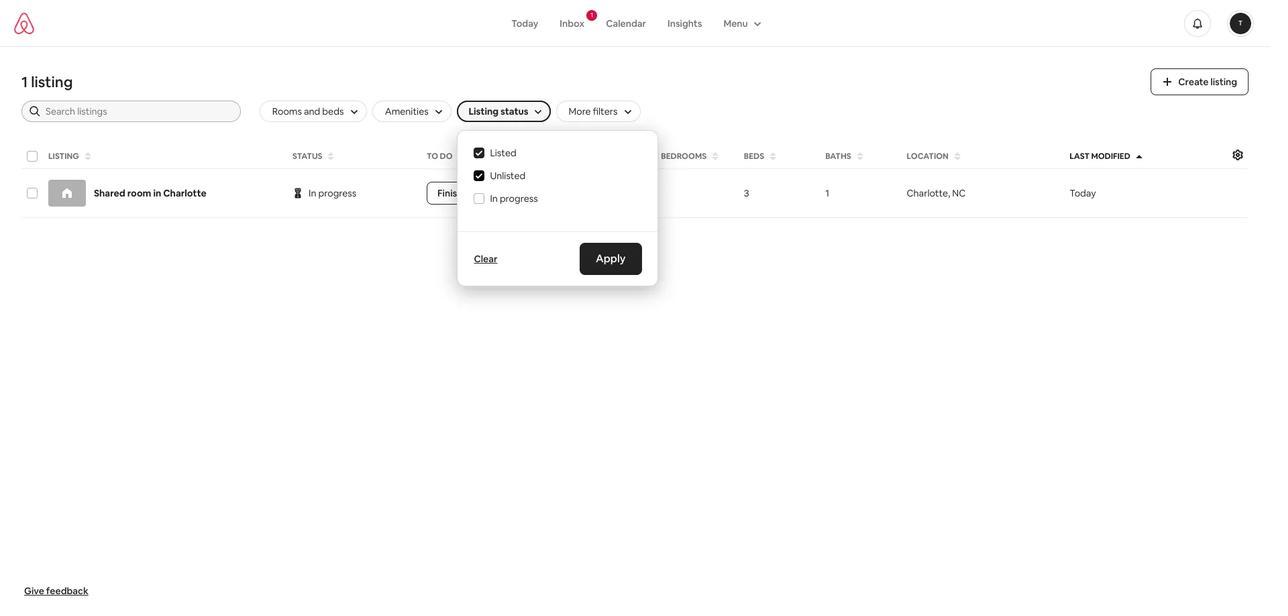 Task type: locate. For each thing, give the bounding box(es) containing it.
listing for create listing
[[1211, 76, 1238, 88]]

apply dialog
[[457, 130, 659, 287]]

apply button
[[580, 243, 642, 275]]

today
[[512, 17, 539, 29], [1070, 187, 1097, 199]]

1 vertical spatial 1
[[21, 73, 28, 91]]

0 horizontal spatial in progress
[[309, 187, 357, 199]]

in for unlisted
[[490, 193, 498, 205]]

listing
[[31, 73, 73, 91], [1211, 76, 1238, 88]]

0 horizontal spatial listing
[[31, 73, 73, 91]]

shared room in charlotte
[[94, 187, 207, 199]]

progress inside apply dialog
[[500, 193, 538, 205]]

listing for listing
[[48, 151, 79, 162]]

listing inside dropdown button
[[469, 105, 499, 117]]

1 listing heading
[[21, 73, 1135, 91]]

in progress
[[309, 187, 357, 199], [490, 193, 538, 205]]

in progress down unlisted
[[490, 193, 538, 205]]

shared
[[94, 187, 125, 199]]

last modified button
[[1066, 147, 1227, 166]]

listing
[[469, 105, 499, 117], [48, 151, 79, 162]]

give feedback
[[24, 585, 88, 597]]

status button
[[289, 147, 420, 166]]

1 vertical spatial today
[[1070, 187, 1097, 199]]

insights
[[668, 17, 702, 29]]

menu
[[724, 17, 748, 29]]

clear button
[[469, 248, 503, 271]]

1 horizontal spatial progress
[[500, 193, 538, 205]]

menu button
[[713, 10, 770, 36]]

0 horizontal spatial today
[[512, 17, 539, 29]]

listing inside button
[[48, 151, 79, 162]]

1 horizontal spatial 1
[[591, 10, 594, 19]]

today down last
[[1070, 187, 1097, 199]]

listing button
[[44, 147, 286, 166]]

charlotte
[[163, 187, 207, 199]]

today left inbox
[[512, 17, 539, 29]]

last
[[1070, 151, 1090, 162]]

0 horizontal spatial in
[[309, 187, 317, 199]]

progress for unlisted
[[500, 193, 538, 205]]

in
[[309, 187, 317, 199], [490, 193, 498, 205]]

baths
[[826, 151, 852, 162]]

in down status
[[309, 187, 317, 199]]

1 horizontal spatial in
[[490, 193, 498, 205]]

status
[[293, 151, 323, 162]]

0 vertical spatial listing
[[469, 105, 499, 117]]

in inside apply dialog
[[490, 193, 498, 205]]

location
[[907, 151, 949, 162]]

listed
[[490, 147, 517, 159]]

feedback
[[46, 585, 88, 597]]

give
[[24, 585, 44, 597]]

2 horizontal spatial 1
[[826, 187, 830, 199]]

progress down status button
[[319, 187, 357, 199]]

give feedback button
[[19, 580, 94, 603]]

insights link
[[657, 10, 713, 36]]

1
[[591, 10, 594, 19], [21, 73, 28, 91], [826, 187, 830, 199]]

charlotte,
[[907, 187, 951, 199]]

in for shared room in charlotte
[[309, 187, 317, 199]]

Search text field
[[46, 105, 232, 118]]

calendar
[[606, 17, 646, 29]]

1 vertical spatial listing
[[48, 151, 79, 162]]

0 vertical spatial 1
[[591, 10, 594, 19]]

room
[[127, 187, 151, 199]]

1 horizontal spatial listing
[[1211, 76, 1238, 88]]

in down unlisted
[[490, 193, 498, 205]]

progress
[[319, 187, 357, 199], [500, 193, 538, 205]]

0 horizontal spatial 1
[[21, 73, 28, 91]]

beds button
[[740, 147, 819, 166]]

today link
[[501, 10, 549, 36]]

1 horizontal spatial listing
[[469, 105, 499, 117]]

main navigation menu image
[[1231, 12, 1252, 34]]

0 vertical spatial today
[[512, 17, 539, 29]]

bedrooms
[[661, 151, 707, 162]]

0 horizontal spatial listing
[[48, 151, 79, 162]]

progress down unlisted
[[500, 193, 538, 205]]

2 vertical spatial 1
[[826, 187, 830, 199]]

in progress for unlisted
[[490, 193, 538, 205]]

location button
[[903, 147, 1064, 166]]

in progress down status button
[[309, 187, 357, 199]]

1 horizontal spatial in progress
[[490, 193, 538, 205]]

in progress inside apply dialog
[[490, 193, 538, 205]]

0 horizontal spatial progress
[[319, 187, 357, 199]]

calendar link
[[596, 10, 657, 36]]

1 listing
[[21, 73, 73, 91]]

clear
[[474, 253, 498, 265]]



Task type: describe. For each thing, give the bounding box(es) containing it.
baths button
[[822, 147, 901, 166]]

in
[[153, 187, 161, 199]]

listing status
[[469, 105, 529, 117]]

today inside the today link
[[512, 17, 539, 29]]

listing for listing status
[[469, 105, 499, 117]]

status
[[501, 105, 529, 117]]

3
[[744, 187, 750, 199]]

create
[[1179, 76, 1209, 88]]

nc
[[953, 187, 966, 199]]

1 inside inbox 1 calendar
[[591, 10, 594, 19]]

1 for 1 listing
[[21, 73, 28, 91]]

listing for 1 listing
[[31, 73, 73, 91]]

listing status button
[[457, 101, 551, 122]]

1 for 1
[[826, 187, 830, 199]]

1 horizontal spatial today
[[1070, 187, 1097, 199]]

inbox
[[560, 17, 585, 29]]

modified
[[1092, 151, 1131, 162]]

inbox 1 calendar
[[560, 10, 646, 29]]

bedrooms button
[[657, 147, 738, 166]]

apply
[[596, 252, 626, 266]]

in progress for shared room in charlotte
[[309, 187, 357, 199]]

unlisted
[[490, 170, 526, 182]]

finish
[[438, 187, 463, 199]]

beds
[[744, 151, 765, 162]]

last modified
[[1070, 151, 1131, 162]]

charlotte, nc
[[907, 187, 966, 199]]

create listing
[[1179, 76, 1238, 88]]

progress for shared room in charlotte
[[319, 187, 357, 199]]

finish link
[[427, 182, 474, 205]]

create listing link
[[1152, 68, 1249, 95]]



Task type: vqa. For each thing, say whether or not it's contained in the screenshot.
first From from the left
no



